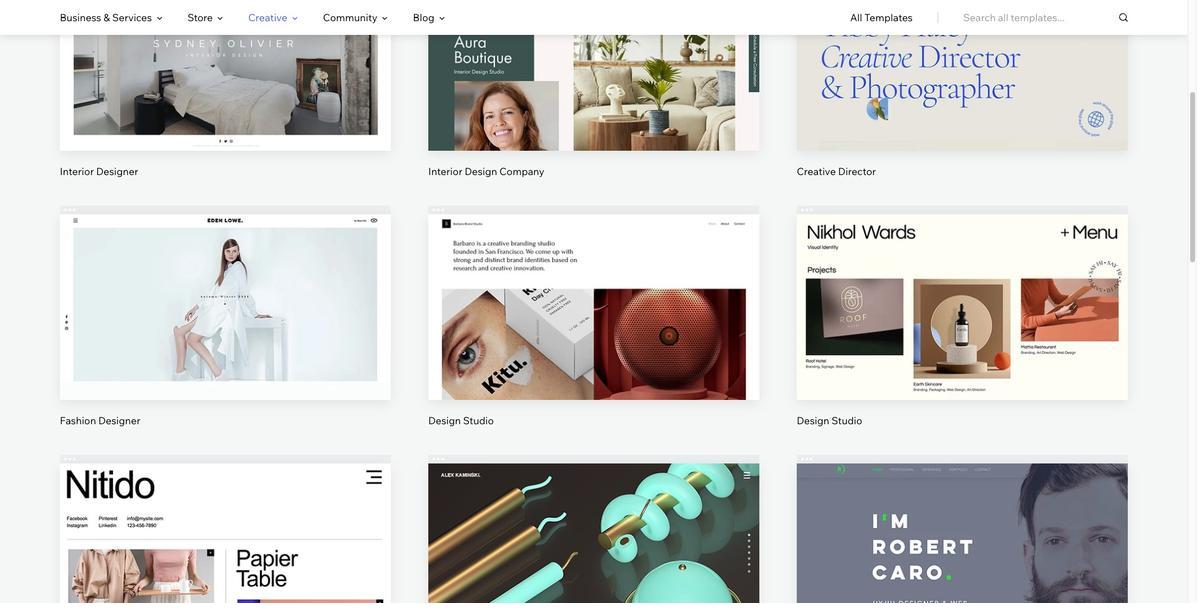Task type: describe. For each thing, give the bounding box(es) containing it.
edit button for design website templates - interior designer image at the top left of the page
[[196, 24, 255, 54]]

design for 2nd design studio group from right
[[429, 415, 461, 428]]

creative for creative director
[[797, 165, 836, 178]]

edit for design website templates - 3d designer image
[[585, 533, 604, 545]]

edit button for design website templates - design studio image associated with 1st design studio group from the right
[[933, 274, 993, 304]]

interior designer
[[60, 165, 138, 178]]

edit for design website templates - industrial design studio image
[[216, 533, 235, 545]]

view button for design website templates - fashion designer image
[[196, 316, 255, 346]]

view for design website templates - ux designer image
[[951, 575, 975, 588]]

design website templates - 3d designer image
[[429, 464, 760, 604]]

edit for design website templates - fashion designer image
[[216, 283, 235, 295]]

design website templates - ux designer image
[[797, 464, 1129, 604]]

design website templates - design studio image for 1st design studio group from the right
[[797, 214, 1129, 401]]

categories by subject element
[[60, 1, 445, 34]]

edit button for design website templates - industrial design studio image
[[196, 524, 255, 554]]

interior for interior design company
[[429, 165, 463, 178]]

view button for design website templates - ux designer image
[[933, 566, 993, 596]]

business & services
[[60, 11, 152, 24]]

2 design studio from the left
[[797, 415, 863, 428]]

view for design website templates - creative director image
[[951, 75, 975, 88]]

all templates
[[851, 11, 913, 24]]

company
[[500, 165, 545, 178]]

edit button for design website templates - fashion designer image
[[196, 274, 255, 304]]

view button for design website templates - industrial design studio image
[[196, 566, 255, 596]]

interior design company
[[429, 165, 545, 178]]

community
[[323, 11, 378, 24]]

interior designer group
[[60, 0, 391, 178]]

view button for design website templates - interior design company image
[[565, 66, 624, 96]]

designer for fashion designer
[[98, 415, 140, 428]]

view button for design website templates - 3d designer image
[[565, 566, 624, 596]]

creative director
[[797, 165, 877, 178]]

director
[[839, 165, 877, 178]]

interior for interior designer
[[60, 165, 94, 178]]

&
[[104, 11, 110, 24]]

services
[[112, 11, 152, 24]]

view for design website templates - interior design company image
[[583, 75, 606, 88]]

designer for interior designer
[[96, 165, 138, 178]]

business
[[60, 11, 101, 24]]

edit for design website templates - interior designer image at the top left of the page
[[216, 33, 235, 45]]

view for design website templates - 3d designer image
[[583, 575, 606, 588]]



Task type: locate. For each thing, give the bounding box(es) containing it.
studio for 1st design studio group from the right
[[832, 415, 863, 428]]

design website templates - design studio image for 2nd design studio group from right
[[429, 214, 760, 401]]

1 vertical spatial creative
[[797, 165, 836, 178]]

edit
[[216, 33, 235, 45], [585, 33, 604, 45], [954, 33, 972, 45], [216, 283, 235, 295], [585, 283, 604, 295], [954, 283, 972, 295], [216, 533, 235, 545], [585, 533, 604, 545], [954, 533, 972, 545]]

design studio group
[[429, 206, 760, 428], [797, 206, 1129, 428]]

design website templates - fashion designer image
[[60, 214, 391, 401]]

0 horizontal spatial design studio group
[[429, 206, 760, 428]]

Search search field
[[964, 0, 1129, 35]]

2 design website templates - design studio image from the left
[[797, 214, 1129, 401]]

0 horizontal spatial studio
[[463, 415, 494, 428]]

edit button for design website templates - ux designer image
[[933, 524, 993, 554]]

view inside fashion designer group
[[214, 325, 237, 338]]

2 horizontal spatial design
[[797, 415, 830, 428]]

None search field
[[964, 0, 1129, 35]]

fashion
[[60, 415, 96, 428]]

view button inside interior design company group
[[565, 66, 624, 96]]

2 design studio group from the left
[[797, 206, 1129, 428]]

edit button inside fashion designer group
[[196, 274, 255, 304]]

view for design website templates - interior designer image at the top left of the page
[[214, 75, 237, 88]]

edit button for design website templates - design studio image for 2nd design studio group from right
[[565, 274, 624, 304]]

interior
[[60, 165, 94, 178], [429, 165, 463, 178]]

edit button for design website templates - creative director image
[[933, 24, 993, 54]]

interior design company group
[[429, 0, 760, 178]]

edit inside fashion designer group
[[216, 283, 235, 295]]

0 vertical spatial designer
[[96, 165, 138, 178]]

studio for 2nd design studio group from right
[[463, 415, 494, 428]]

1 interior from the left
[[60, 165, 94, 178]]

0 horizontal spatial design studio
[[429, 415, 494, 428]]

1 vertical spatial designer
[[98, 415, 140, 428]]

design website templates - interior designer image
[[60, 0, 391, 151]]

edit button inside creative director group
[[933, 24, 993, 54]]

all
[[851, 11, 863, 24]]

view button inside creative director group
[[933, 66, 993, 96]]

designer
[[96, 165, 138, 178], [98, 415, 140, 428]]

1 horizontal spatial design
[[465, 165, 498, 178]]

edit button for design website templates - interior design company image
[[565, 24, 624, 54]]

design studio
[[429, 415, 494, 428], [797, 415, 863, 428]]

view button for design website templates - creative director image
[[933, 66, 993, 96]]

view button for design website templates - interior designer image at the top left of the page
[[196, 66, 255, 96]]

0 horizontal spatial design
[[429, 415, 461, 428]]

creative
[[248, 11, 288, 24], [797, 165, 836, 178]]

0 vertical spatial creative
[[248, 11, 288, 24]]

view for design website templates - industrial design studio image
[[214, 575, 237, 588]]

edit button for design website templates - 3d designer image
[[565, 524, 624, 554]]

view for design website templates - fashion designer image
[[214, 325, 237, 338]]

1 studio from the left
[[463, 415, 494, 428]]

edit for design website templates - creative director image
[[954, 33, 972, 45]]

all templates link
[[851, 1, 913, 34]]

0 horizontal spatial design website templates - design studio image
[[429, 214, 760, 401]]

creative inside the categories by subject element
[[248, 11, 288, 24]]

1 design website templates - design studio image from the left
[[429, 214, 760, 401]]

1 horizontal spatial studio
[[832, 415, 863, 428]]

studio
[[463, 415, 494, 428], [832, 415, 863, 428]]

creative for creative
[[248, 11, 288, 24]]

edit button inside the interior designer group
[[196, 24, 255, 54]]

blog
[[413, 11, 435, 24]]

design website templates - interior design company image
[[429, 0, 760, 151]]

edit for design website templates - interior design company image
[[585, 33, 604, 45]]

design for 1st design studio group from the right
[[797, 415, 830, 428]]

design website templates - creative director image
[[797, 0, 1129, 151]]

1 horizontal spatial design studio
[[797, 415, 863, 428]]

categories. use the left and right arrow keys to navigate the menu element
[[0, 0, 1188, 35]]

view inside the interior designer group
[[214, 75, 237, 88]]

design website templates - design studio image
[[429, 214, 760, 401], [797, 214, 1129, 401]]

fashion designer
[[60, 415, 140, 428]]

design website templates - industrial design studio image
[[60, 464, 391, 604]]

edit button inside interior design company group
[[565, 24, 624, 54]]

view button
[[196, 66, 255, 96], [565, 66, 624, 96], [933, 66, 993, 96], [196, 316, 255, 346], [565, 316, 624, 346], [933, 316, 993, 346], [196, 566, 255, 596], [565, 566, 624, 596], [933, 566, 993, 596]]

1 design studio group from the left
[[429, 206, 760, 428]]

creative director group
[[797, 0, 1129, 178]]

edit button
[[196, 24, 255, 54], [565, 24, 624, 54], [933, 24, 993, 54], [196, 274, 255, 304], [565, 274, 624, 304], [933, 274, 993, 304], [196, 524, 255, 554], [565, 524, 624, 554], [933, 524, 993, 554]]

0 horizontal spatial creative
[[248, 11, 288, 24]]

2 studio from the left
[[832, 415, 863, 428]]

view inside interior design company group
[[583, 75, 606, 88]]

1 horizontal spatial design studio group
[[797, 206, 1129, 428]]

design inside interior design company group
[[465, 165, 498, 178]]

edit inside interior design company group
[[585, 33, 604, 45]]

1 horizontal spatial creative
[[797, 165, 836, 178]]

view
[[214, 75, 237, 88], [583, 75, 606, 88], [951, 75, 975, 88], [214, 325, 237, 338], [583, 325, 606, 338], [951, 325, 975, 338], [214, 575, 237, 588], [583, 575, 606, 588], [951, 575, 975, 588]]

view inside creative director group
[[951, 75, 975, 88]]

2 interior from the left
[[429, 165, 463, 178]]

creative inside group
[[797, 165, 836, 178]]

0 horizontal spatial interior
[[60, 165, 94, 178]]

store
[[188, 11, 213, 24]]

1 design studio from the left
[[429, 415, 494, 428]]

templates
[[865, 11, 913, 24]]

edit inside creative director group
[[954, 33, 972, 45]]

fashion designer group
[[60, 206, 391, 428]]

design
[[465, 165, 498, 178], [429, 415, 461, 428], [797, 415, 830, 428]]

edit for design website templates - ux designer image
[[954, 533, 972, 545]]

view button inside fashion designer group
[[196, 316, 255, 346]]

edit inside the interior designer group
[[216, 33, 235, 45]]

1 horizontal spatial design website templates - design studio image
[[797, 214, 1129, 401]]

1 horizontal spatial interior
[[429, 165, 463, 178]]

view button inside the interior designer group
[[196, 66, 255, 96]]



Task type: vqa. For each thing, say whether or not it's contained in the screenshot.
rightmost to
no



